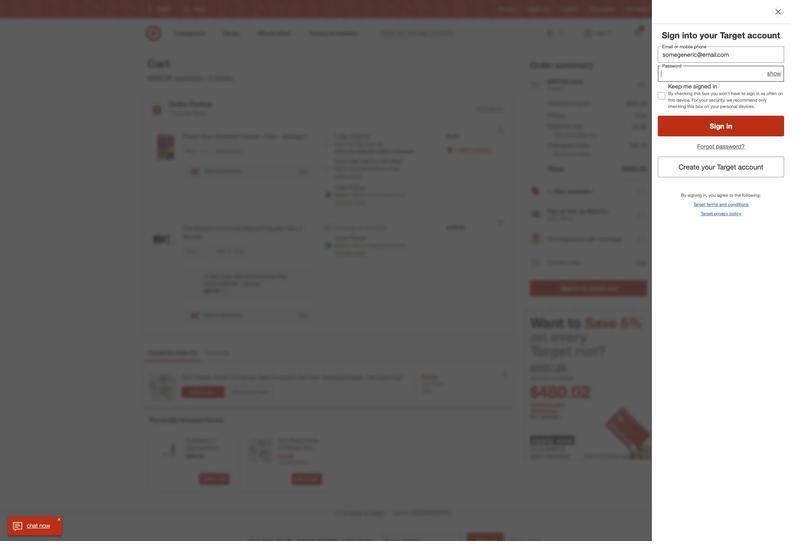 Task type: locate. For each thing, give the bounding box(es) containing it.
$505.28 for $505.28 current subtotal $480.02
[[531, 362, 567, 375]]

2 vertical spatial 1
[[192, 349, 196, 357]]

0 horizontal spatial plastic
[[195, 374, 212, 381]]

1 vertical spatial you
[[348, 149, 355, 154]]

0 horizontal spatial 40ct
[[182, 374, 193, 381]]

a for the bottommost the add button
[[215, 312, 218, 318]]

1 change store button from the top
[[335, 199, 366, 206]]

- down games
[[240, 280, 242, 287]]

savings
[[541, 413, 561, 420]]

What can we help you find? suggestions appear below search field
[[377, 25, 560, 41]]

0 horizontal spatial $555.03
[[548, 78, 569, 85]]

0 vertical spatial by
[[669, 91, 674, 96]]

$555.03 inside $555.03 total 2 items
[[548, 78, 569, 85]]

add to cart button inside 40ct plastic finial christmas tree ornament set pale teal/gold/slate - wondershop™ list item
[[182, 386, 225, 398]]

1 horizontal spatial 40ct
[[278, 437, 288, 444]]

1 order pickup ready within 2 hours at pinole change store from the top
[[335, 184, 405, 205]]

0 vertical spatial 40ct
[[182, 374, 193, 381]]

save down breakfast
[[216, 148, 226, 154]]

day
[[340, 133, 348, 139]]

often
[[767, 91, 778, 96]]

plastic inside '40ct plastic finial christmas tree ornament set - wondershop™'
[[290, 437, 305, 444]]

change store button up shipping
[[335, 199, 366, 206]]

1 vertical spatial store pickup radio
[[325, 242, 332, 249]]

0 vertical spatial account
[[748, 30, 781, 40]]

None text field
[[382, 533, 461, 541]]

$10.50 for $10.50 reg $15.00 sale
[[278, 453, 294, 459]]

0 vertical spatial ornament
[[270, 374, 297, 381]]

1 vertical spatial substitute
[[219, 312, 242, 318]]

save for later down breakfast
[[216, 148, 242, 154]]

tree inside list item
[[258, 374, 269, 381]]

$15.00
[[432, 381, 445, 387], [286, 460, 299, 465]]

$505.28 inside $505.28 current subtotal $480.02
[[531, 362, 567, 375]]

2 inside the 2 year video games protection plan ($450-$499.99) - allstate
[[204, 273, 207, 279]]

within down 'more'
[[351, 192, 365, 198]]

0 vertical spatial cart item ready to fulfill group
[[144, 124, 512, 215]]

tree up shop similar items
[[258, 374, 269, 381]]

2 cart item ready to fulfill group from the top
[[144, 215, 512, 332]]

store down shipping not available
[[355, 250, 366, 256]]

0 vertical spatial change store button
[[335, 199, 366, 206]]

save for later button down the playstation 5 console marvel's spider-man 2 bundle in the left of the page
[[213, 245, 246, 257]]

2 left year
[[204, 273, 207, 279]]

None text field
[[658, 46, 785, 63]]

0 horizontal spatial sale
[[300, 460, 309, 465]]

change up shipping
[[335, 199, 353, 205]]

1 horizontal spatial shop
[[336, 510, 348, 516]]

to up viewed
[[201, 389, 205, 395]]

0 vertical spatial offer
[[460, 146, 471, 153]]

0 vertical spatial plastic
[[195, 374, 212, 381]]

offer
[[460, 146, 471, 153], [553, 188, 566, 195]]

2 it from the top
[[345, 165, 348, 171]]

plan
[[277, 273, 288, 279]]

1 vertical spatial set
[[303, 452, 311, 458]]

box down signed
[[703, 91, 710, 96]]

within down shipping not available
[[351, 242, 365, 248]]

show
[[768, 70, 782, 77]]

None checkbox
[[658, 92, 666, 99]]

recently viewed items
[[149, 416, 224, 424]]

$555.03
[[548, 78, 569, 85], [623, 165, 648, 173]]

by down the nov
[[369, 149, 374, 154]]

finial up $10.50 reg $15.00 sale
[[307, 437, 318, 444]]

$1.00
[[633, 122, 648, 130]]

order summary
[[530, 60, 594, 70]]

plastic inside list item
[[195, 374, 212, 381]]

2 up subtotal (2 items)
[[548, 85, 551, 92]]

102000529207761
[[409, 510, 452, 516]]

and
[[720, 202, 727, 207]]

change for 2nd the store pickup radio from the top
[[335, 250, 353, 256]]

target circle link
[[590, 6, 615, 12]]

2 store from the top
[[355, 250, 366, 256]]

later down raisin bran breakfast cereal - 24oz - kellogg's
[[234, 148, 242, 154]]

$10.50 reg $15.00 sale
[[278, 453, 309, 465]]

1 ready from the top
[[335, 192, 350, 198]]

tree up $10.50 reg $15.00 sale
[[303, 445, 313, 451]]

1 horizontal spatial finial
[[307, 437, 318, 444]]

None password field
[[658, 66, 785, 82]]

1 store from the top
[[355, 199, 366, 205]]

1 horizontal spatial $555.03
[[623, 165, 648, 173]]

subtotal with
[[531, 402, 567, 409]]

subtotal up the 5% savings
[[531, 402, 553, 409]]

finial inside 40ct plastic finial christmas tree ornament set pale teal/gold/slate - wondershop™ link
[[214, 374, 228, 381]]

save for later button for breakfast
[[213, 145, 246, 157]]

0 horizontal spatial add to cart
[[191, 389, 215, 395]]

1 vertical spatial ornament
[[278, 452, 301, 458]]

as down delivery
[[369, 165, 374, 171]]

by left signing
[[682, 192, 687, 198]]

cart for cart # 102000529207761
[[393, 510, 403, 516]]

1 horizontal spatial cart
[[393, 510, 403, 516]]

0 vertical spatial $15.00
[[432, 381, 445, 387]]

as up affirm
[[560, 208, 566, 215]]

following:
[[743, 192, 762, 198]]

sale right reg
[[300, 460, 309, 465]]

add to cart up viewed
[[191, 389, 215, 395]]

0 horizontal spatial by
[[349, 141, 355, 147]]

weekly ad
[[528, 6, 549, 12]]

1 vertical spatial cart item ready to fulfill group
[[144, 215, 512, 332]]

playstation for playstation 5 console marvel's spider-man 2 bundle
[[183, 225, 213, 232]]

want
[[531, 315, 564, 332]]

affirm image
[[530, 209, 542, 221], [531, 210, 541, 217]]

playstation 5 digital edition console image
[[155, 437, 181, 463], [155, 437, 181, 463]]

add to cart button up viewed
[[182, 386, 225, 398]]

5 for digital
[[213, 437, 216, 444]]

0 horizontal spatial subtotal
[[174, 74, 202, 82]]

1 horizontal spatial with
[[554, 402, 566, 409]]

ornament left pale
[[270, 374, 297, 381]]

ornament
[[270, 374, 297, 381], [278, 452, 301, 458]]

add to cart down $10.50 reg $15.00 sale
[[295, 476, 319, 482]]

1 horizontal spatial $15.00
[[432, 381, 445, 387]]

40ct plastic finial christmas tree ornament set - wondershop™ link
[[278, 437, 321, 466]]

soon
[[356, 165, 367, 171]]

$15.00 for $10.50 reg $15.00 sale
[[432, 381, 445, 387]]

5 inside playstation 5 digital edition console
[[213, 437, 216, 444]]

sale inside $10.50 reg $15.00 sale
[[300, 460, 309, 465]]

christmas inside '40ct plastic finial christmas tree ornament set - wondershop™'
[[278, 445, 302, 451]]

1 vertical spatial 40ct
[[278, 437, 288, 444]]

pickup down 'more'
[[350, 184, 365, 191]]

0 horizontal spatial $10.50
[[278, 453, 294, 459]]

protection
[[252, 273, 276, 279]]

$480.02
[[531, 382, 591, 402]]

1 vertical spatial save for later
[[216, 248, 242, 254]]

0 vertical spatial shop
[[232, 389, 243, 395]]

not
[[548, 235, 558, 243]]

sign left into
[[662, 30, 680, 40]]

credit
[[544, 445, 559, 452]]

at inside the order pickup 2 items at pinole
[[187, 110, 191, 117]]

order down $505.28 subtotal
[[169, 100, 188, 108]]

on left every
[[531, 329, 547, 346]]

order pickup ready within 2 hours at pinole change store down 'more'
[[335, 184, 405, 205]]

2 get from the top
[[335, 165, 343, 171]]

redcard down the $480.02
[[534, 408, 558, 415]]

christmas up $10.50 reg $15.00 sale
[[278, 445, 302, 451]]

$10.50 inside $10.50 reg $15.00 sale
[[422, 374, 438, 380]]

by
[[349, 141, 355, 147], [369, 149, 374, 154]]

cart
[[206, 389, 215, 395], [218, 476, 226, 482], [310, 476, 319, 482]]

1 vertical spatial sign
[[710, 122, 725, 130]]

redcard right ad
[[561, 6, 578, 12]]

0 vertical spatial a
[[215, 168, 218, 174]]

in right sign
[[757, 91, 760, 96]]

console down digital
[[186, 452, 205, 458]]

1 offer available button
[[456, 146, 492, 153], [530, 180, 648, 203]]

0 horizontal spatial cart
[[148, 57, 170, 70]]

1 vertical spatial store
[[355, 250, 366, 256]]

2 down shipping not available
[[366, 242, 369, 248]]

a left the credit
[[539, 445, 543, 452]]

1 vertical spatial $15.00
[[286, 460, 299, 465]]

$69.00
[[204, 288, 220, 294]]

on every target run?
[[531, 329, 606, 360]]

1 store pickup radio from the top
[[325, 191, 332, 199]]

registry
[[500, 6, 516, 12]]

it down day
[[345, 141, 348, 147]]

estimated down regional fees
[[554, 132, 577, 138]]

ready for 2nd the store pickup radio from the top change store button
[[335, 242, 350, 248]]

or
[[561, 445, 566, 452]]

cart inside $399.99 add to cart
[[218, 476, 226, 482]]

save for later button down breakfast
[[213, 145, 246, 157]]

$15.00 inside $10.50 reg $15.00 sale
[[432, 381, 445, 387]]

2 substitute from the top
[[219, 312, 242, 318]]

40ct for 40ct plastic finial christmas tree ornament set - wondershop™
[[278, 437, 288, 444]]

$15.00 inside $10.50 reg $15.00 sale
[[286, 460, 299, 465]]

2 vertical spatial pinole
[[391, 242, 405, 248]]

playstation
[[183, 225, 213, 232], [186, 437, 212, 444]]

1 save for later button from the top
[[213, 145, 246, 157]]

0 horizontal spatial $15.00
[[286, 460, 299, 465]]

5% savings
[[531, 413, 561, 420]]

0 horizontal spatial tree
[[258, 374, 269, 381]]

save
[[216, 148, 226, 154], [216, 248, 226, 254], [586, 315, 618, 332]]

1 within from the top
[[351, 192, 365, 198]]

items
[[214, 74, 233, 82], [552, 85, 565, 92], [173, 110, 186, 117], [258, 389, 269, 395], [205, 416, 224, 424]]

by inside keep me signed in by checking this box you won't have to sign in as often on this device. for your security, we recommend only checking this box on your personal devices.
[[669, 91, 674, 96]]

subtotal for subtotal with
[[531, 402, 553, 409]]

5 inside the playstation 5 console marvel's spider-man 2 bundle
[[215, 225, 218, 232]]

christmas for 40ct plastic finial christmas tree ornament set - wondershop™
[[278, 445, 302, 451]]

hours
[[371, 192, 384, 198], [371, 242, 384, 248]]

apply
[[533, 435, 554, 445]]

1 vertical spatial subtotal
[[531, 402, 553, 409]]

you up "security,"
[[711, 91, 718, 96]]

get inside 2-day shipping get it by sat, nov 18 when you order by 12:00pm tomorrow
[[335, 141, 343, 147]]

1 vertical spatial redcard
[[534, 408, 558, 415]]

1 vertical spatial by
[[369, 149, 374, 154]]

change store button
[[335, 199, 366, 206], [335, 249, 366, 257]]

- right $10.50 reg $15.00 sale
[[312, 452, 314, 458]]

0 vertical spatial finial
[[214, 374, 228, 381]]

0 horizontal spatial shop
[[232, 389, 243, 395]]

christmas inside list item
[[229, 374, 256, 381]]

shipping
[[350, 133, 369, 139]]

check
[[589, 285, 606, 292]]

hours down "6pm"
[[371, 192, 384, 198]]

to right want
[[568, 315, 582, 332]]

weekly ad link
[[528, 6, 549, 12]]

- right "teal/gold/slate"
[[364, 374, 366, 381]]

cart inside 40ct plastic finial christmas tree ornament set pale teal/gold/slate - wondershop™ list item
[[206, 389, 215, 395]]

total
[[571, 78, 583, 85]]

for
[[227, 148, 232, 154], [579, 235, 586, 243], [227, 248, 232, 254], [167, 349, 175, 357], [531, 445, 538, 452]]

2 save for later button from the top
[[213, 245, 246, 257]]

add to cart button down $399.99
[[199, 473, 230, 485]]

ready down shipping
[[335, 242, 350, 248]]

none checkbox inside sign into your target account dialog
[[658, 92, 666, 99]]

1 hours from the top
[[371, 192, 384, 198]]

0 vertical spatial add a substitute
[[204, 168, 242, 174]]

2 inside the order pickup 2 items at pinole
[[169, 110, 172, 117]]

1 vertical spatial 1 offer available button
[[530, 180, 648, 203]]

0 vertical spatial wondershop™
[[368, 374, 405, 381]]

with up savings
[[554, 402, 566, 409]]

for right saved
[[167, 349, 175, 357]]

order inside the order pickup 2 items at pinole
[[169, 100, 188, 108]]

subtotal
[[174, 74, 202, 82], [552, 375, 574, 382]]

to up recommend
[[742, 91, 746, 96]]

shop left similar
[[232, 389, 243, 395]]

privacy
[[715, 211, 729, 216]]

tree inside '40ct plastic finial christmas tree ornament set - wondershop™'
[[303, 445, 313, 451]]

cart item ready to fulfill group containing playstation 5 console marvel's spider-man 2 bundle
[[144, 215, 512, 332]]

$10.50 inside $10.50 reg $15.00 sale
[[278, 453, 294, 459]]

1 vertical spatial save for later button
[[213, 245, 246, 257]]

safely
[[349, 510, 363, 516]]

registry link
[[500, 6, 516, 12]]

6pm
[[376, 165, 386, 171]]

40ct up $10.50 reg $15.00 sale
[[278, 437, 288, 444]]

1 vertical spatial get
[[335, 165, 343, 171]]

sign into your target account
[[662, 30, 781, 40]]

2 vertical spatial sign
[[561, 285, 573, 292]]

reg
[[278, 460, 285, 465]]

redcard inside apply now for a credit or debit redcard
[[546, 452, 569, 460]]

finial for 40ct plastic finial christmas tree ornament set pale teal/gold/slate - wondershop™
[[214, 374, 228, 381]]

ornament inside '40ct plastic finial christmas tree ornament set - wondershop™'
[[278, 452, 301, 458]]

chat now button
[[8, 517, 62, 536]]

1 change from the top
[[335, 199, 353, 205]]

playstation inside playstation 5 digital edition console
[[186, 437, 212, 444]]

2 down stores
[[641, 26, 643, 31]]

0 vertical spatial later
[[234, 148, 242, 154]]

*some restrictions apply.
[[584, 453, 633, 459]]

1 left favorites
[[192, 349, 196, 357]]

promo code
[[548, 259, 580, 266]]

1 down $5.29
[[456, 146, 459, 153]]

set inside list item
[[299, 374, 307, 381]]

sign for sign in to check out
[[561, 285, 573, 292]]

with
[[548, 215, 558, 222]]

2 change from the top
[[335, 250, 353, 256]]

2 store pickup radio from the top
[[325, 242, 332, 249]]

it inside same day delivery with shipt get it as soon as 6pm today learn more
[[345, 165, 348, 171]]

forgot
[[698, 143, 715, 150]]

1 horizontal spatial 1
[[456, 146, 459, 153]]

0 vertical spatial now
[[557, 435, 573, 445]]

chat now
[[27, 522, 50, 529]]

now inside apply now for a credit or debit redcard
[[557, 435, 573, 445]]

1 vertical spatial plastic
[[290, 437, 305, 444]]

checking down the device.
[[669, 104, 687, 109]]

save for console
[[216, 248, 226, 254]]

2 horizontal spatial 1
[[548, 188, 551, 195]]

cart up $505.28 subtotal
[[148, 57, 170, 70]]

1 vertical spatial add to cart
[[295, 476, 319, 482]]

change store button down shipping
[[335, 249, 366, 257]]

5
[[215, 225, 218, 232], [213, 437, 216, 444]]

bundle
[[183, 233, 202, 240]]

sale inside $10.50 reg $15.00 sale
[[422, 388, 432, 394]]

estimated
[[554, 132, 577, 138], [548, 142, 575, 149]]

sign down promo code
[[561, 285, 573, 292]]

$5.29
[[447, 133, 459, 139]]

1 offer available down $5.29
[[456, 146, 492, 153]]

40ct for 40ct plastic finial christmas tree ornament set pale teal/gold/slate - wondershop™
[[182, 374, 193, 381]]

add a substitute for topmost the add button
[[204, 168, 242, 174]]

now right the apply
[[557, 435, 573, 445]]

None radio
[[325, 140, 332, 147], [325, 166, 332, 173], [325, 224, 332, 232], [325, 140, 332, 147], [325, 166, 332, 173], [325, 224, 332, 232]]

to inside 40ct plastic finial christmas tree ornament set pale teal/gold/slate - wondershop™ list item
[[201, 389, 205, 395]]

1 horizontal spatial tree
[[303, 445, 313, 451]]

estimated for estimated taxes
[[548, 142, 575, 149]]

later down the playstation 5 console marvel's spider-man 2 bundle in the left of the page
[[234, 248, 242, 254]]

playstation for playstation 5 digital edition console
[[186, 437, 212, 444]]

0 vertical spatial subtotal
[[174, 74, 202, 82]]

you right in,
[[709, 192, 716, 198]]

regional fees
[[548, 122, 584, 130]]

get up learn
[[335, 165, 343, 171]]

substitute down $69.00
[[219, 312, 242, 318]]

forgot password? link
[[698, 143, 745, 150]]

this down for
[[688, 104, 695, 109]]

1 add a substitute from the top
[[204, 168, 242, 174]]

items inside the order pickup 2 items at pinole
[[173, 110, 186, 117]]

create
[[679, 163, 700, 171]]

shipping
[[335, 225, 356, 231]]

1 vertical spatial ready
[[335, 242, 350, 248]]

target terms and conditions
[[694, 202, 749, 207]]

now inside button
[[40, 522, 50, 529]]

1 vertical spatial change store button
[[335, 249, 366, 257]]

estimated up based
[[548, 142, 575, 149]]

1 vertical spatial playstation
[[186, 437, 212, 444]]

1 substitute from the top
[[219, 168, 242, 174]]

- inside '40ct plastic finial christmas tree ornament set - wondershop™'
[[312, 452, 314, 458]]

- inside list item
[[364, 374, 366, 381]]

1 inside "cart item ready to fulfill" group
[[456, 146, 459, 153]]

2 inside the playstation 5 console marvel's spider-man 2 bundle
[[300, 225, 303, 232]]

0 vertical spatial with
[[380, 158, 390, 164]]

shop left safely
[[336, 510, 348, 516]]

set inside '40ct plastic finial christmas tree ornament set - wondershop™'
[[303, 452, 311, 458]]

set
[[299, 374, 307, 381], [303, 452, 311, 458]]

won't
[[720, 91, 731, 96]]

1 up pay
[[548, 188, 551, 195]]

add to cart inside 40ct plastic finial christmas tree ornament set pale teal/gold/slate - wondershop™ list item
[[191, 389, 215, 395]]

0 vertical spatial 1 offer available
[[456, 146, 492, 153]]

1 offer available button down $5.29
[[456, 146, 492, 153]]

find
[[627, 6, 635, 12]]

change store button for 2nd the store pickup radio from the bottom of the page
[[335, 199, 366, 206]]

0 horizontal spatial wondershop™
[[278, 459, 310, 466]]

in right signed
[[713, 82, 718, 90]]

$555.03 down $48.75
[[623, 165, 648, 173]]

change down shipping
[[335, 250, 353, 256]]

store for 2nd the store pickup radio from the top
[[355, 250, 366, 256]]

for inside apply now for a credit or debit redcard
[[531, 445, 538, 452]]

it up learn more button
[[345, 165, 348, 171]]

change for 2nd the store pickup radio from the bottom of the page
[[335, 199, 353, 205]]

0 horizontal spatial cart
[[206, 389, 215, 395]]

the
[[735, 192, 742, 198]]

0 vertical spatial sale
[[422, 388, 432, 394]]

40ct inside '40ct plastic finial christmas tree ornament set - wondershop™'
[[278, 437, 288, 444]]

add to cart button
[[182, 386, 225, 398], [199, 473, 230, 485], [292, 473, 322, 485]]

tree
[[258, 374, 269, 381], [303, 445, 313, 451]]

tree for pale
[[258, 374, 269, 381]]

1 vertical spatial subtotal
[[552, 375, 574, 382]]

2 change store button from the top
[[335, 249, 366, 257]]

shop inside button
[[232, 389, 243, 395]]

1 it from the top
[[345, 141, 348, 147]]

as down day
[[349, 165, 354, 171]]

in down personal
[[727, 122, 733, 130]]

cart
[[148, 57, 170, 70], [393, 510, 403, 516]]

ornament for -
[[278, 452, 301, 458]]

40ct plastic finial christmas tree ornament set - wondershop™ image
[[248, 437, 274, 463], [248, 437, 274, 463]]

0 vertical spatial $505.28
[[148, 74, 173, 82]]

sale down reg
[[422, 388, 432, 394]]

1 horizontal spatial subtotal
[[552, 375, 574, 382]]

Store pickup radio
[[325, 191, 332, 199], [325, 242, 332, 249]]

0 vertical spatial get
[[335, 141, 343, 147]]

ornament inside list item
[[270, 374, 297, 381]]

sale for $10.50 reg $15.00 sale
[[422, 388, 432, 394]]

1 horizontal spatial $505.28
[[531, 362, 567, 375]]

cart item ready to fulfill group containing raisin bran breakfast cereal - 24oz - kellogg's
[[144, 124, 512, 215]]

40ct plastic finial christmas tree ornament set - wondershop™
[[278, 437, 318, 466]]

christmas for 40ct plastic finial christmas tree ornament set pale teal/gold/slate - wondershop™
[[229, 374, 256, 381]]

2 ready from the top
[[335, 242, 350, 248]]

save for later button
[[213, 145, 246, 157], [213, 245, 246, 257]]

1 vertical spatial 5
[[213, 437, 216, 444]]

0 vertical spatial console
[[220, 225, 241, 232]]

0 horizontal spatial 1 offer available
[[456, 146, 492, 153]]

0 vertical spatial ready
[[335, 192, 350, 198]]

code
[[567, 259, 580, 266]]

it inside 2-day shipping get it by sat, nov 18 when you order by 12:00pm tomorrow
[[345, 141, 348, 147]]

finial inside '40ct plastic finial christmas tree ornament set - wondershop™'
[[307, 437, 318, 444]]

sale for $10.50 reg $15.00 sale
[[300, 460, 309, 465]]

40ct
[[182, 374, 193, 381], [278, 437, 288, 444]]

1 vertical spatial by
[[682, 192, 687, 198]]

console left "marvel's"
[[220, 225, 241, 232]]

christmas up similar
[[229, 374, 256, 381]]

into
[[683, 30, 698, 40]]

40ct plastic finial christmas tree ornament set pale teal/gold/slate - wondershop&#8482; image
[[148, 372, 177, 402]]

your right create
[[702, 163, 716, 171]]

$10.50 for $10.50 reg $15.00 sale
[[422, 374, 438, 380]]

cart item ready to fulfill group
[[144, 124, 512, 215], [144, 215, 512, 332]]

1 vertical spatial hours
[[371, 242, 384, 248]]

add a substitute for the bottommost the add button
[[204, 312, 242, 318]]

ad
[[543, 6, 549, 12]]

plastic up $10.50 reg $15.00 sale
[[290, 437, 305, 444]]

40ct inside list item
[[182, 374, 193, 381]]

finial
[[214, 374, 228, 381], [307, 437, 318, 444]]

ready down learn
[[335, 192, 350, 198]]

1 vertical spatial change
[[335, 250, 353, 256]]

playstation inside the playstation 5 console marvel's spider-man 2 bundle
[[183, 225, 213, 232]]

add to cart button down $10.50 reg $15.00 sale
[[292, 473, 322, 485]]

12:00pm
[[375, 149, 393, 154]]

for left the credit
[[531, 445, 538, 452]]

2 horizontal spatial cart
[[310, 476, 319, 482]]

2 save for later from the top
[[216, 248, 242, 254]]

save for breakfast
[[216, 148, 226, 154]]

0 horizontal spatial console
[[186, 452, 205, 458]]

add a substitute down $69.00
[[204, 312, 242, 318]]

2 add a substitute from the top
[[204, 312, 242, 318]]

1 cart item ready to fulfill group from the top
[[144, 124, 512, 215]]

to inside keep me signed in by checking this box you won't have to sign in as often on this device. for your security, we recommend only checking this box on your personal devices.
[[742, 91, 746, 96]]

0 vertical spatial set
[[299, 374, 307, 381]]

2 vertical spatial $505.28
[[531, 362, 567, 375]]

by left the sat,
[[349, 141, 355, 147]]

1 save for later from the top
[[216, 148, 242, 154]]

with inside same day delivery with shipt get it as soon as 6pm today learn more
[[380, 158, 390, 164]]

2 vertical spatial available
[[366, 225, 386, 231]]

it
[[345, 141, 348, 147], [345, 165, 348, 171]]

1 vertical spatial estimated
[[548, 142, 575, 149]]

- inside the 2 year video games protection plan ($450-$499.99) - allstate
[[240, 280, 242, 287]]

$505.28 for $505.28
[[627, 100, 648, 107]]

0 vertical spatial playstation
[[183, 225, 213, 232]]

cart down 40ct plastic finial christmas tree ornament set - wondershop™ link
[[310, 476, 319, 482]]

order pickup ready within 2 hours at pinole change store
[[335, 184, 405, 205], [335, 235, 405, 256]]

2 horizontal spatial available
[[568, 188, 592, 195]]

1 vertical spatial with
[[554, 402, 566, 409]]

apply.
[[621, 453, 633, 459]]

1 get from the top
[[335, 141, 343, 147]]

for down the playstation 5 console marvel's spider-man 2 bundle in the left of the page
[[227, 248, 232, 254]]



Task type: vqa. For each thing, say whether or not it's contained in the screenshot.
user image by @targetscallingme
no



Task type: describe. For each thing, give the bounding box(es) containing it.
pale
[[309, 374, 320, 381]]

pinole inside the order pickup 2 items at pinole
[[193, 110, 207, 117]]

personal
[[721, 104, 738, 109]]

subtotal for subtotal (2 items)
[[548, 100, 570, 107]]

message
[[598, 235, 622, 243]]

40ct plastic finial christmas tree ornament set pale teal/gold/slate - wondershop™ list item
[[143, 368, 513, 406]]

1 offer available inside button
[[548, 188, 592, 195]]

raisin
[[183, 133, 199, 140]]

$505.28 current subtotal $480.02
[[531, 362, 591, 402]]

$555.03 for $555.03
[[623, 165, 648, 173]]

2 within from the top
[[351, 242, 365, 248]]

saved
[[148, 349, 165, 357]]

shop for shop safely at target
[[336, 510, 348, 516]]

items inside shop similar items button
[[258, 389, 269, 395]]

save for later for breakfast
[[216, 148, 242, 154]]

sign in
[[710, 122, 733, 130]]

for
[[692, 97, 699, 103]]

0 vertical spatial redcard
[[561, 6, 578, 12]]

)
[[196, 349, 197, 357]]

40ct plastic finial christmas tree ornament set pale teal/gold/slate - wondershop™
[[182, 374, 405, 381]]

($450-
[[204, 280, 219, 287]]

94564
[[577, 151, 592, 158]]

in left check
[[575, 285, 580, 292]]

shop similar items button
[[229, 386, 272, 398]]

favorites link
[[202, 346, 234, 361]]

1 vertical spatial offer
[[553, 188, 566, 195]]

terms
[[707, 202, 719, 207]]

24oz
[[265, 133, 277, 140]]

gift
[[588, 235, 597, 243]]

2 vertical spatial save
[[586, 315, 618, 332]]

$505.28 for $505.28 subtotal
[[148, 74, 173, 82]]

1 vertical spatial available
[[568, 188, 592, 195]]

add to cart button for 40ct plastic finial christmas tree ornament set - wondershop™
[[292, 473, 322, 485]]

playstation 5 digital edition console
[[186, 437, 217, 458]]

ready for change store button associated with 2nd the store pickup radio from the bottom of the page
[[335, 192, 350, 198]]

none password field inside sign into your target account dialog
[[658, 66, 785, 82]]

1 vertical spatial box
[[696, 104, 704, 109]]

as inside keep me signed in by checking this box you won't have to sign in as often on this device. for your security, we recommend only checking this box on your personal devices.
[[761, 91, 766, 96]]

your right into
[[700, 30, 718, 40]]

get inside same day delivery with shipt get it as soon as 6pm today learn more
[[335, 165, 343, 171]]

1 horizontal spatial by
[[369, 149, 374, 154]]

1 offer available inside "cart item ready to fulfill" group
[[456, 146, 492, 153]]

wondershop™ inside '40ct plastic finial christmas tree ornament set - wondershop™'
[[278, 459, 310, 466]]

sign in button
[[658, 116, 785, 136]]

me
[[684, 82, 692, 90]]

affirm image left pay
[[531, 210, 541, 217]]

to inside $399.99 add to cart
[[212, 476, 216, 482]]

cart for cart
[[148, 57, 170, 70]]

keep me signed in by checking this box you won't have to sign in as often on this device. for your security, we recommend only checking this box on your personal devices.
[[669, 82, 784, 109]]

1 vertical spatial 5%
[[531, 413, 539, 420]]

policy
[[730, 211, 742, 216]]

edition
[[201, 445, 217, 451]]

on down "security,"
[[705, 104, 710, 109]]

1 horizontal spatial by
[[682, 192, 687, 198]]

video
[[220, 273, 233, 279]]

$52/mo.
[[588, 208, 610, 215]]

password?
[[717, 143, 745, 150]]

console inside the playstation 5 console marvel's spider-man 2 bundle
[[220, 225, 241, 232]]

(
[[190, 349, 192, 357]]

0 vertical spatial box
[[703, 91, 710, 96]]

finial for 40ct plastic finial christmas tree ornament set - wondershop™
[[307, 437, 318, 444]]

as right low
[[579, 208, 586, 215]]

chat now dialog
[[8, 517, 62, 536]]

wondershop™ inside list item
[[368, 374, 405, 381]]

2 hours from the top
[[371, 242, 384, 248]]

now for apply
[[557, 435, 573, 445]]

run?
[[576, 343, 606, 360]]

cereal
[[242, 133, 259, 140]]

based
[[554, 151, 569, 158]]

2-day shipping get it by sat, nov 18 when you order by 12:00pm tomorrow
[[335, 133, 415, 154]]

account inside button
[[739, 163, 764, 171]]

store for 2nd the store pickup radio from the bottom of the page
[[355, 199, 366, 205]]

a inside apply now for a credit or debit redcard
[[539, 445, 543, 452]]

2 right $505.28 subtotal
[[208, 74, 212, 82]]

substitute for the bottommost the add button
[[219, 312, 242, 318]]

agree
[[718, 192, 729, 198]]

shipping not available
[[335, 225, 386, 231]]

more
[[350, 173, 361, 179]]

2 year video games protection plan ($450-$499.99) - allstate
[[204, 273, 288, 287]]

raisin bran breakfast cereal - 24oz - kellogg's image
[[149, 132, 179, 162]]

2 down same day delivery with shipt get it as soon as 6pm today learn more
[[366, 192, 369, 198]]

2 link
[[630, 25, 646, 41]]

games
[[234, 273, 251, 279]]

devices.
[[739, 104, 756, 109]]

plastic for 40ct plastic finial christmas tree ornament set pale teal/gold/slate - wondershop™
[[195, 374, 212, 381]]

your right for
[[700, 97, 708, 103]]

0 vertical spatial 1 offer available button
[[456, 146, 492, 153]]

- left the 24oz
[[261, 133, 263, 140]]

sign in to check out button
[[530, 280, 648, 297]]

2 vertical spatial this
[[688, 104, 695, 109]]

playstation 5 console marvel's spider-man 2 bundle
[[183, 225, 303, 240]]

substitute for topmost the add button
[[219, 168, 242, 174]]

target inside button
[[718, 163, 737, 171]]

items inside $555.03 total 2 items
[[552, 85, 565, 92]]

to down $10.50 reg $15.00 sale
[[305, 476, 309, 482]]

shop for shop similar items
[[232, 389, 243, 395]]

0 vertical spatial add button
[[298, 168, 309, 175]]

40ct plastic finial christmas tree ornament set pale teal/gold/slate - wondershop™ link
[[182, 373, 405, 382]]

- right the 24oz
[[279, 133, 281, 140]]

to left the
[[730, 192, 734, 198]]

1 vertical spatial this
[[669, 97, 676, 103]]

nov
[[367, 141, 376, 147]]

at down shipping not available
[[385, 242, 389, 248]]

console inside playstation 5 digital edition console
[[186, 452, 205, 458]]

redcard link
[[561, 6, 578, 12]]

you inside keep me signed in by checking this box you won't have to sign in as often on this device. for your security, we recommend only checking this box on your personal devices.
[[711, 91, 718, 96]]

order down learn
[[335, 184, 348, 191]]

teal/gold/slate
[[322, 374, 362, 381]]

apply now button
[[531, 435, 575, 445]]

for down breakfast
[[227, 148, 232, 154]]

conditions
[[729, 202, 749, 207]]

affirm
[[560, 215, 573, 222]]

estimated bag fee
[[554, 132, 598, 138]]

0 vertical spatial checking
[[675, 91, 693, 96]]

pinole for 2nd the store pickup radio from the top
[[391, 242, 405, 248]]

security,
[[710, 97, 726, 103]]

every
[[551, 329, 588, 346]]

sign for sign in
[[710, 122, 725, 130]]

estimated taxes
[[548, 142, 590, 149]]

2 items
[[208, 74, 233, 82]]

2 vertical spatial later
[[176, 349, 189, 357]]

affirm image left with
[[530, 209, 542, 221]]

cart for add to cart button in the 40ct plastic finial christmas tree ornament set pale teal/gold/slate - wondershop™ list item
[[206, 389, 215, 395]]

sign into your target account dialog
[[653, 0, 791, 541]]

sign for sign into your target account
[[662, 30, 680, 40]]

kellogg's
[[283, 133, 307, 140]]

add inside 40ct plastic finial christmas tree ornament set pale teal/gold/slate - wondershop™ list item
[[191, 389, 200, 395]]

2 order pickup ready within 2 hours at pinole change store from the top
[[335, 235, 405, 256]]

1 vertical spatial checking
[[669, 104, 687, 109]]

0 horizontal spatial 1
[[192, 349, 196, 357]]

by signing in, you agree to the following:
[[682, 192, 762, 198]]

pinole for 2nd the store pickup radio from the bottom of the page
[[391, 192, 405, 198]]

a for topmost the add button
[[215, 168, 218, 174]]

2 inside $555.03 total 2 items
[[548, 85, 551, 92]]

0 vertical spatial this
[[694, 91, 701, 96]]

2 vertical spatial add button
[[298, 312, 309, 319]]

on inside "on every target run?"
[[531, 329, 547, 346]]

add to cart for add to cart button in the 40ct plastic finial christmas tree ornament set pale teal/gold/slate - wondershop™ list item
[[191, 389, 215, 395]]

recommend
[[734, 97, 758, 103]]

order up $555.03 total 2 items
[[530, 60, 553, 70]]

estimated for estimated bag fee
[[554, 132, 577, 138]]

stores
[[636, 6, 649, 12]]

2 vertical spatial you
[[709, 192, 716, 198]]

pickup inside the order pickup 2 items at pinole
[[190, 100, 212, 108]]

to left check
[[582, 285, 587, 292]]

Service plan checkbox
[[191, 281, 198, 288]]

we
[[727, 97, 733, 103]]

playstation 5 digital edition console link
[[186, 437, 228, 458]]

later for console
[[234, 248, 242, 254]]

for left gift
[[579, 235, 586, 243]]

on right often
[[779, 91, 784, 96]]

0 horizontal spatial available
[[366, 225, 386, 231]]

signing
[[688, 192, 702, 198]]

set for pale
[[299, 374, 307, 381]]

tree for -
[[303, 445, 313, 451]]

find stores
[[627, 6, 649, 12]]

ornament for pale
[[270, 374, 297, 381]]

cart for add to cart button associated with 40ct plastic finial christmas tree ornament set - wondershop™
[[310, 476, 319, 482]]

$1.00 button
[[633, 121, 648, 131]]

day
[[350, 158, 359, 164]]

at right safely
[[364, 510, 369, 516]]

on down 'estimated taxes' at top right
[[570, 151, 576, 158]]

your inside "create your target account" button
[[702, 163, 716, 171]]

1 vertical spatial add button
[[636, 258, 648, 267]]

in,
[[704, 192, 708, 198]]

1 horizontal spatial 5%
[[622, 315, 643, 332]]

now for chat
[[40, 522, 50, 529]]

create your target account
[[679, 163, 764, 171]]

✕
[[58, 517, 61, 522]]

later for breakfast
[[234, 148, 242, 154]]

plastic for 40ct plastic finial christmas tree ornament set - wondershop™
[[290, 437, 305, 444]]

not eligible for gift message
[[548, 235, 622, 243]]

save for later button for console
[[213, 245, 246, 257]]

save for later for console
[[216, 248, 242, 254]]

today
[[387, 165, 400, 171]]

pay as low as $52/mo. with affirm
[[548, 208, 610, 222]]

add to cart button for playstation 5 digital edition console
[[199, 473, 230, 485]]

summary
[[556, 60, 594, 70]]

subtotal inside $505.28 current subtotal $480.02
[[552, 375, 574, 382]]

raisin bran breakfast cereal - 24oz - kellogg's
[[183, 133, 307, 140]]

$555.03 for $555.03 total 2 items
[[548, 78, 569, 85]]

pickup up 'regional'
[[548, 112, 566, 119]]

1 horizontal spatial 1 offer available button
[[530, 180, 648, 203]]

$15.00 for $10.50 reg $15.00 sale
[[286, 460, 299, 465]]

1 vertical spatial 1
[[548, 188, 551, 195]]

order down shipping
[[335, 235, 348, 241]]

year
[[208, 273, 218, 279]]

pay
[[548, 208, 558, 215]]

create your target account button
[[658, 157, 785, 177]]

5 for console
[[215, 225, 218, 232]]

add inside $399.99 add to cart
[[202, 476, 211, 482]]

change store button for 2nd the store pickup radio from the top
[[335, 249, 366, 257]]

favorites
[[206, 349, 230, 357]]

your down "security,"
[[711, 104, 720, 109]]

target inside "on every target run?"
[[531, 343, 572, 360]]

you inside 2-day shipping get it by sat, nov 18 when you order by 12:00pm tomorrow
[[348, 149, 355, 154]]

add to cart for add to cart button associated with 40ct plastic finial christmas tree ornament set - wondershop™
[[295, 476, 319, 482]]

18
[[377, 141, 383, 147]]

none text field inside sign into your target account dialog
[[658, 46, 785, 63]]

playstation 5 console marvel&#39;s spider-man 2 bundle image
[[149, 224, 179, 254]]

shipt
[[391, 158, 403, 164]]

1 horizontal spatial available
[[472, 146, 492, 153]]

debit
[[531, 452, 544, 460]]

order
[[357, 149, 368, 154]]

pickup down shipping not available
[[350, 235, 365, 241]]

$48.75
[[630, 142, 648, 149]]

at down "6pm"
[[385, 192, 389, 198]]

set for -
[[303, 452, 311, 458]]



